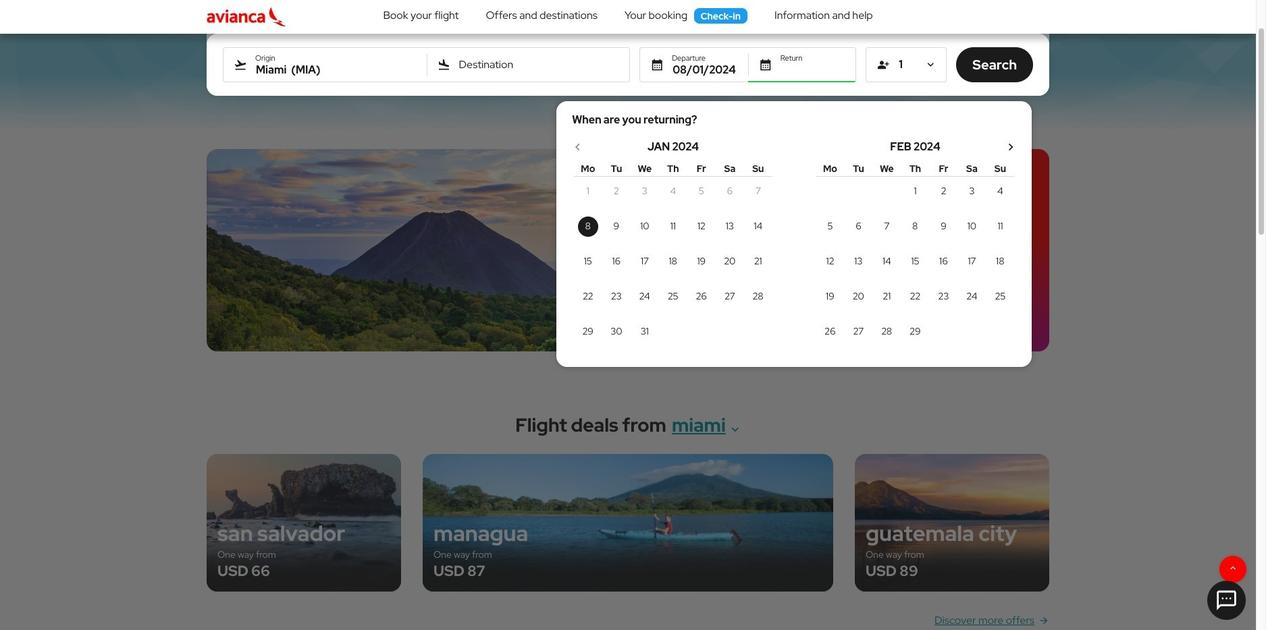 Task type: locate. For each thing, give the bounding box(es) containing it.
7-1-2024 cell
[[744, 181, 773, 211]]

4-1-2024 cell
[[659, 181, 688, 211]]

1-1-2024 cell
[[574, 181, 602, 211]]

2 grid from the left
[[816, 163, 1015, 354]]

avianca image
[[207, 7, 287, 26]]

1 horizontal spatial grid
[[816, 163, 1015, 354]]

0 horizontal spatial grid
[[574, 163, 773, 354]]

grid
[[574, 163, 773, 354], [816, 163, 1015, 354]]

row
[[574, 179, 773, 214], [816, 179, 1015, 214], [574, 214, 773, 249], [816, 214, 1015, 249], [574, 249, 773, 284], [816, 249, 1015, 284], [574, 284, 773, 319], [816, 284, 1015, 319], [574, 319, 773, 354], [816, 319, 1015, 354]]

5-1-2024 cell
[[688, 181, 716, 211]]

6-1-2024 cell
[[716, 181, 744, 211]]



Task type: describe. For each thing, give the bounding box(es) containing it.
2-1-2024 cell
[[602, 181, 631, 211]]

Destination text field
[[427, 47, 630, 82]]

3-1-2024 cell
[[631, 181, 659, 211]]

1 grid from the left
[[574, 163, 773, 354]]



